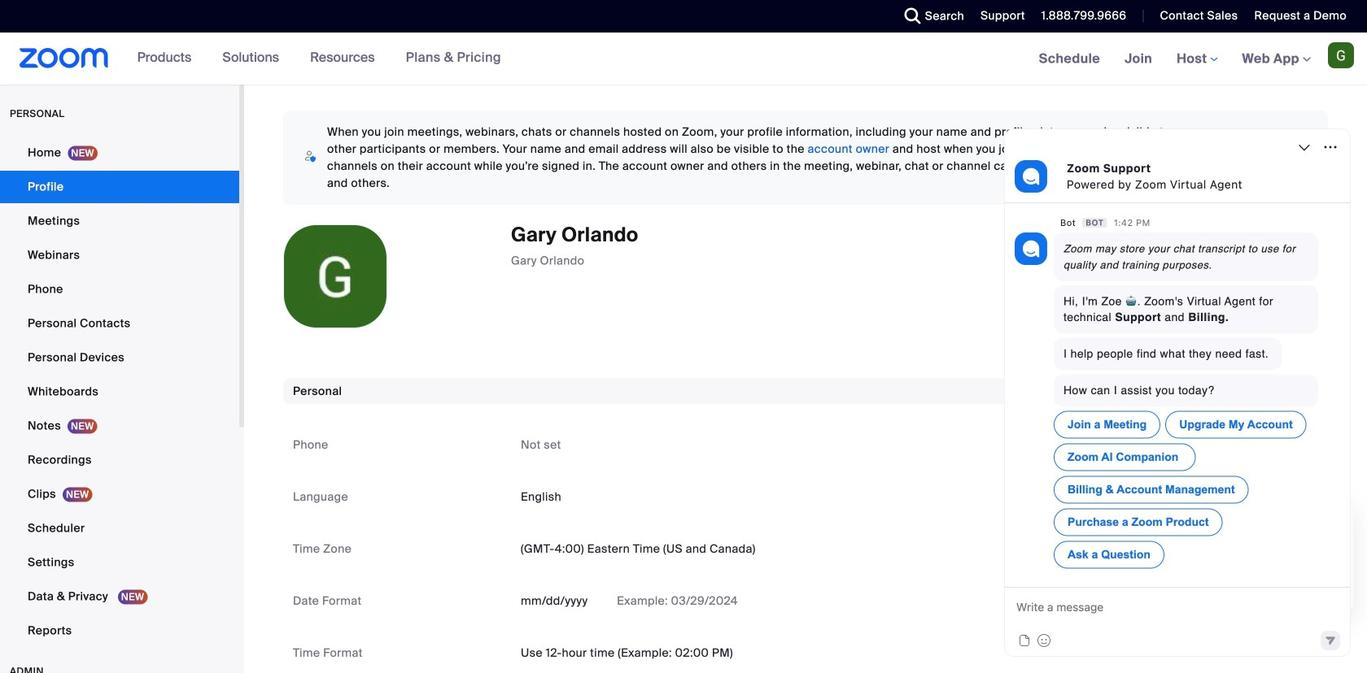 Task type: vqa. For each thing, say whether or not it's contained in the screenshot.
the 01:30
no



Task type: locate. For each thing, give the bounding box(es) containing it.
zoom logo image
[[20, 48, 109, 68]]

banner
[[0, 33, 1367, 86]]

edit user photo image
[[322, 269, 348, 284]]

product information navigation
[[125, 33, 513, 85]]



Task type: describe. For each thing, give the bounding box(es) containing it.
meetings navigation
[[1027, 33, 1367, 86]]

user photo image
[[284, 225, 387, 328]]

personal menu menu
[[0, 137, 239, 649]]

profile picture image
[[1328, 42, 1354, 68]]



